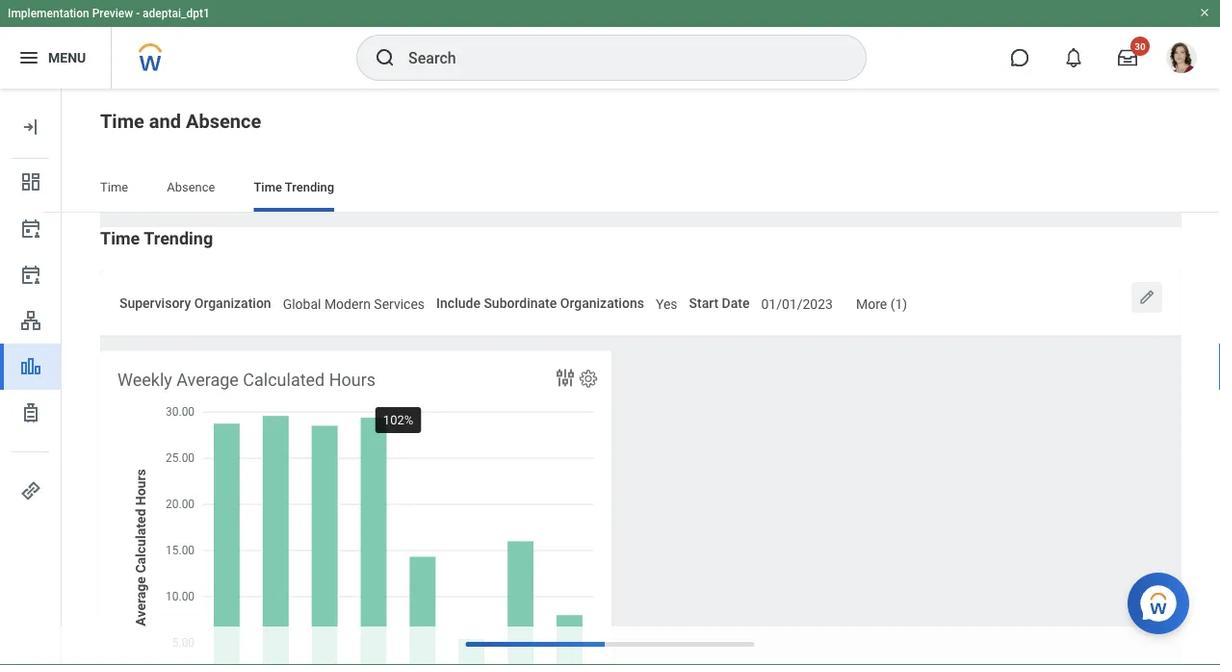 Task type: locate. For each thing, give the bounding box(es) containing it.
0 horizontal spatial trending
[[144, 229, 213, 249]]

0 vertical spatial trending
[[285, 180, 334, 194]]

chart image
[[19, 355, 42, 379]]

1 horizontal spatial trending
[[285, 180, 334, 194]]

absence
[[186, 110, 261, 132], [167, 180, 215, 194]]

1 vertical spatial time trending
[[100, 229, 213, 249]]

1 calendar user solid image from the top
[[19, 217, 42, 240]]

include subordinate organizations element
[[656, 284, 678, 319]]

absence down time and absence on the left top of page
[[167, 180, 215, 194]]

01/01/2023
[[761, 297, 833, 313]]

hours
[[329, 370, 376, 390]]

trending
[[285, 180, 334, 194], [144, 229, 213, 249]]

2 calendar user solid image from the top
[[19, 263, 42, 286]]

weekly average calculated hours
[[118, 370, 376, 390]]

calendar user solid image up view team image
[[19, 263, 42, 286]]

1 horizontal spatial time trending
[[254, 180, 334, 194]]

adeptai_dpt1
[[143, 7, 210, 20]]

102%
[[383, 413, 413, 427]]

Search Workday  search field
[[408, 37, 826, 79]]

-
[[136, 7, 140, 20]]

calendar user solid image
[[19, 217, 42, 240], [19, 263, 42, 286]]

inbox large image
[[1118, 48, 1138, 67]]

date
[[722, 296, 750, 312]]

time trending
[[254, 180, 334, 194], [100, 229, 213, 249]]

profile logan mcneil image
[[1166, 42, 1197, 77]]

1 vertical spatial trending
[[144, 229, 213, 249]]

modern
[[324, 297, 371, 313]]

close environment banner image
[[1199, 7, 1211, 18]]

absence right "and"
[[186, 110, 261, 132]]

Global Modern Services text field
[[283, 285, 425, 319]]

time
[[100, 110, 144, 132], [100, 180, 128, 194], [254, 180, 282, 194], [100, 229, 140, 249]]

include subordinate organizations
[[436, 296, 644, 312]]

30 button
[[1107, 37, 1150, 79]]

absence inside tab list
[[167, 180, 215, 194]]

more (1)
[[856, 297, 907, 313]]

tab list
[[81, 166, 1201, 212]]

weekly
[[118, 370, 172, 390]]

include
[[436, 296, 481, 312]]

implementation
[[8, 7, 89, 20]]

(1)
[[891, 297, 907, 313]]

calendar user solid image down the "dashboard" image
[[19, 217, 42, 240]]

more
[[856, 297, 887, 313]]

01/01/2023 text field
[[761, 285, 833, 319]]

1 vertical spatial absence
[[167, 180, 215, 194]]

menu button
[[0, 27, 111, 89]]

trending inside tab list
[[285, 180, 334, 194]]

0 vertical spatial absence
[[186, 110, 261, 132]]

0 horizontal spatial time trending
[[100, 229, 213, 249]]

1 vertical spatial calendar user solid image
[[19, 263, 42, 286]]

0 vertical spatial calendar user solid image
[[19, 217, 42, 240]]

More (1) text field
[[856, 285, 907, 319]]

view team image
[[19, 309, 42, 332]]

Yes text field
[[656, 285, 678, 319]]

subordinate
[[484, 296, 557, 312]]



Task type: describe. For each thing, give the bounding box(es) containing it.
supervisory organization
[[119, 296, 271, 312]]

organizations
[[560, 296, 644, 312]]

task timeoff image
[[19, 402, 42, 425]]

tab list containing time
[[81, 166, 1201, 212]]

navigation pane region
[[0, 89, 62, 666]]

configure weekly average calculated hours image
[[578, 369, 599, 390]]

average
[[176, 370, 239, 390]]

services
[[374, 297, 425, 313]]

link image
[[19, 480, 42, 503]]

30
[[1135, 40, 1146, 52]]

and
[[149, 110, 181, 132]]

preview
[[92, 7, 133, 20]]

start date element
[[761, 284, 833, 319]]

search image
[[374, 46, 397, 69]]

justify image
[[17, 46, 40, 69]]

edit image
[[1138, 288, 1157, 307]]

transformation import image
[[19, 116, 42, 139]]

dashboard image
[[19, 170, 42, 194]]

configure and view chart data image
[[554, 367, 577, 390]]

start date
[[689, 296, 750, 312]]

yes
[[656, 297, 678, 313]]

notifications large image
[[1064, 48, 1084, 67]]

global
[[283, 297, 321, 313]]

start
[[689, 296, 719, 312]]

organization
[[194, 296, 271, 312]]

supervisory organization element
[[283, 284, 425, 319]]

global modern services
[[283, 297, 425, 313]]

weekly average calculated hours element
[[100, 351, 612, 666]]

menu banner
[[0, 0, 1220, 89]]

supervisory
[[119, 296, 191, 312]]

calculated
[[243, 370, 325, 390]]

implementation preview -   adeptai_dpt1
[[8, 7, 210, 20]]

menu
[[48, 50, 86, 66]]

time and absence
[[100, 110, 261, 132]]

0 vertical spatial time trending
[[254, 180, 334, 194]]



Task type: vqa. For each thing, say whether or not it's contained in the screenshot.
THE SUPERVISORY ORGANIZATION
yes



